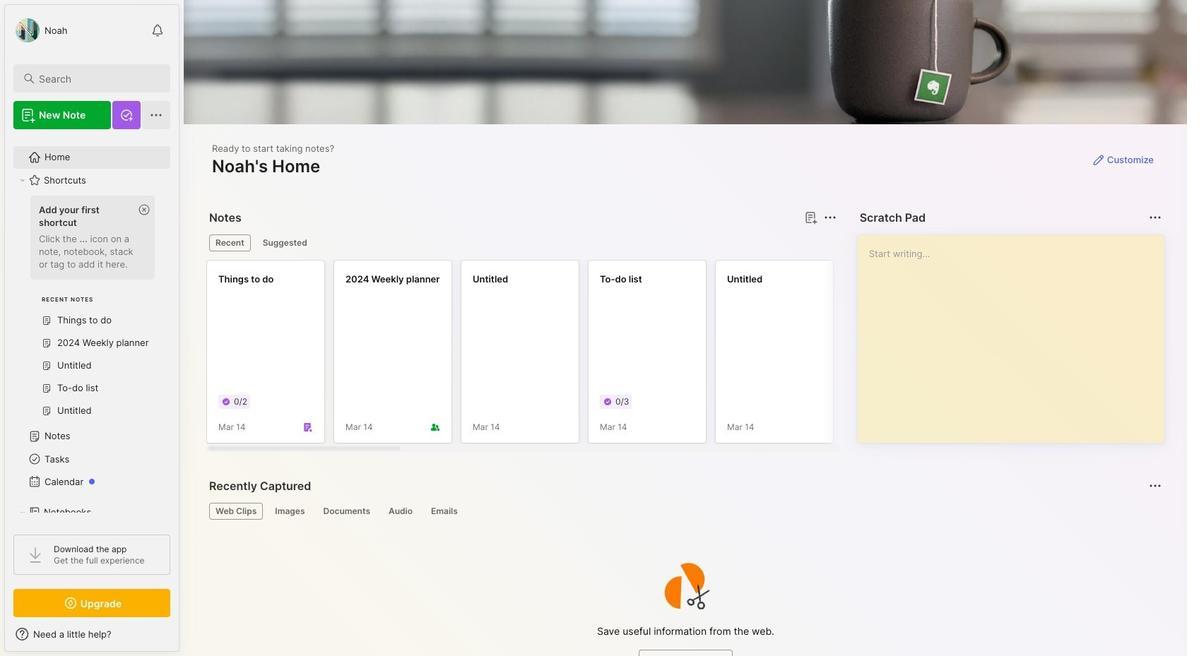 Task type: locate. For each thing, give the bounding box(es) containing it.
None search field
[[39, 70, 158, 87]]

tab list
[[209, 235, 835, 252], [209, 503, 1160, 520]]

Start writing… text field
[[869, 235, 1164, 432]]

1 vertical spatial tab list
[[209, 503, 1160, 520]]

tab
[[209, 235, 251, 252], [256, 235, 314, 252], [209, 503, 263, 520], [269, 503, 311, 520], [317, 503, 377, 520], [382, 503, 419, 520], [425, 503, 464, 520]]

more actions image
[[822, 209, 839, 226], [1147, 209, 1164, 226], [1147, 478, 1164, 495]]

row group
[[206, 260, 1188, 452]]

0 vertical spatial tab list
[[209, 235, 835, 252]]

group
[[13, 192, 162, 431]]

click to collapse image
[[179, 631, 189, 648]]

none search field inside main element
[[39, 70, 158, 87]]

group inside "tree"
[[13, 192, 162, 431]]

More actions field
[[821, 208, 840, 228], [1146, 208, 1166, 228], [1146, 477, 1166, 496]]

1 tab list from the top
[[209, 235, 835, 252]]

tree
[[5, 138, 179, 646]]



Task type: describe. For each thing, give the bounding box(es) containing it.
expand notebooks image
[[18, 509, 27, 518]]

WHAT'S NEW field
[[5, 624, 179, 646]]

2 tab list from the top
[[209, 503, 1160, 520]]

Account field
[[13, 16, 68, 45]]

main element
[[0, 0, 184, 657]]

Search text field
[[39, 72, 158, 86]]

tree inside main element
[[5, 138, 179, 646]]



Task type: vqa. For each thing, say whether or not it's contained in the screenshot.
Tab
yes



